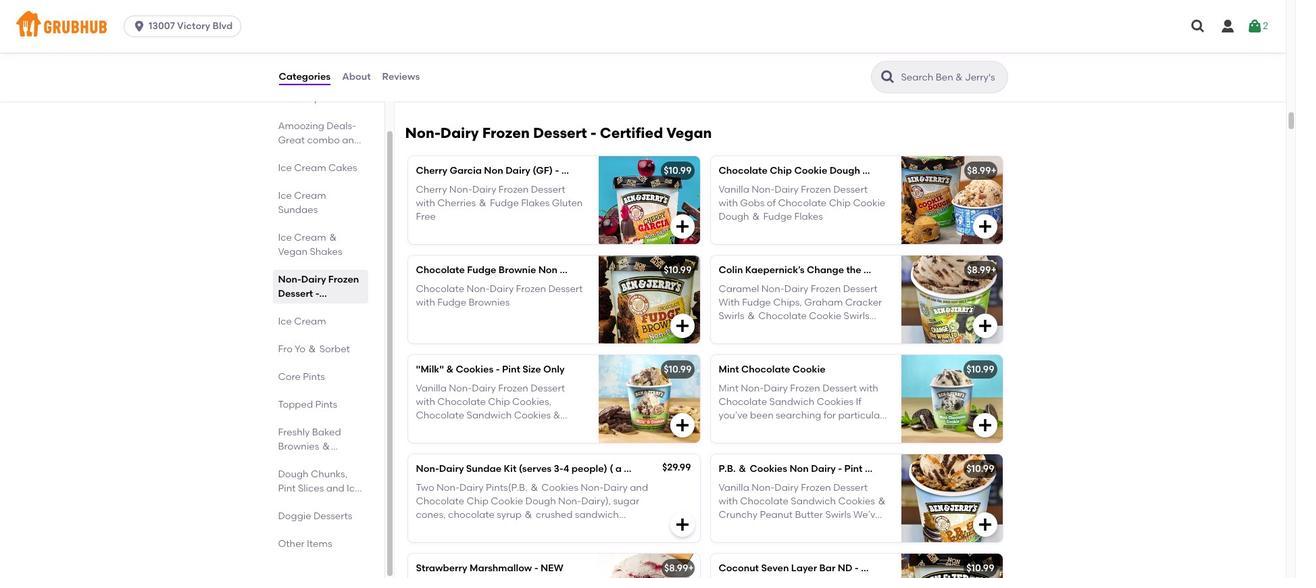 Task type: vqa. For each thing, say whether or not it's contained in the screenshot.
Cream inside Ice Cream ＆ Vegan Shakes
yes



Task type: locate. For each thing, give the bounding box(es) containing it.
dessert down ice cream ＆ vegan shakes
[[278, 288, 313, 300]]

topped pints
[[278, 399, 338, 410]]

brownies up the jumbo
[[278, 441, 319, 452]]

$10.99 for "milk" & cookies - pint size only
[[664, 363, 692, 375]]

p.b. ＆ cookies non dairy - pint size only
[[719, 463, 908, 474]]

cream inside ice cream sundaes
[[294, 190, 326, 202]]

0 horizontal spatial chip
[[467, 496, 489, 507]]

pints for core pints
[[303, 371, 325, 383]]

dough inside freshly baked brownies ＆ jumbo cookies dough chunks, pint slices and ice cream sandwhiches
[[278, 469, 309, 480]]

chunks,
[[311, 469, 348, 480]]

ice cream cakes
[[278, 162, 357, 174]]

0 vertical spatial pints
[[303, 371, 325, 383]]

frozen inside non-dairy frozen dessert - certified vegan ice cream
[[329, 274, 359, 285]]

certified
[[600, 124, 664, 141], [278, 302, 319, 314]]

doggie
[[278, 511, 311, 522]]

cookies down 3-
[[542, 482, 579, 494]]

pint
[[562, 165, 580, 176], [594, 264, 612, 276], [909, 264, 927, 276], [502, 363, 521, 375], [845, 463, 863, 474], [278, 483, 296, 494], [862, 562, 880, 574]]

ice inside non-dairy frozen dessert - certified vegan ice cream
[[278, 316, 292, 327]]

cookies inside freshly baked brownies ＆ jumbo cookies dough chunks, pint slices and ice cream sandwhiches
[[313, 455, 350, 467]]

with inside chocolate non-dairy frozen dessert with fudge brownies
[[416, 297, 435, 308]]

and down deals-
[[342, 135, 361, 146]]

free
[[416, 211, 436, 223]]

pint for chocolate fudge brownie non dairy - pint size only
[[594, 264, 612, 276]]

ice inside ice cream sundaes
[[278, 190, 292, 202]]

cookie inside vanilla non-dairy frozen dessert with gobs of chocolate chip cookie dough ＆ fudge flakes
[[854, 198, 886, 209]]

dessert up (gf)
[[534, 124, 587, 141]]

cookies up the "chunks,"
[[313, 455, 350, 467]]

$10.99 for p.b. ＆ cookies non dairy - pint size only
[[967, 463, 995, 474]]

non- up cherries
[[450, 184, 473, 195]]

＆ inside cherry non-dairy frozen dessert with cherries ＆ fudge flakes  gluten free
[[478, 198, 488, 209]]

2 horizontal spatial vegan
[[667, 124, 712, 141]]

0 vertical spatial $8.99 +
[[968, 165, 997, 176]]

fudge inside vanilla non-dairy frozen dessert with gobs of chocolate chip cookie dough ＆ fudge flakes
[[764, 211, 793, 223]]

non-dairy sundae kit (serves 3-4 people) ( a up to  35 value)
[[416, 463, 693, 474]]

size for p.b. ＆ cookies non dairy - pint size only
[[865, 463, 884, 474]]

frozen
[[483, 124, 530, 141], [499, 184, 529, 195], [801, 184, 832, 195], [329, 274, 359, 285], [516, 283, 546, 295]]

core pints
[[278, 371, 325, 383]]

cherry garcia non dairy (gf) - pint size only image
[[599, 156, 700, 244]]

with for chocolate fudge brownie non dairy - pint size only
[[416, 297, 435, 308]]

come
[[278, 163, 306, 174]]

and up sugar
[[630, 482, 649, 494]]

chocolate
[[448, 509, 495, 521]]

cream up doggie
[[278, 497, 310, 508]]

pints
[[303, 371, 325, 383], [315, 399, 338, 410]]

0 vertical spatial chip
[[770, 165, 793, 176]]

cherry up free
[[416, 184, 447, 195]]

0 vertical spatial brownies
[[469, 297, 510, 308]]

mixed
[[449, 50, 477, 62]]

pint for colin kaepernick's change the whirled - pint size only
[[909, 264, 927, 276]]

cherry left garcia
[[416, 165, 448, 176]]

cream down package
[[294, 162, 326, 174]]

＆ down the gobs
[[752, 211, 761, 223]]

fudge up &
[[438, 297, 467, 308]]

1 horizontal spatial certified
[[600, 124, 664, 141]]

choose between one and two flavors mixed with milk and whip cream on top. button
[[408, 9, 700, 96]]

1 cherry from the top
[[416, 165, 448, 176]]

frozen for chocolate chip cookie dough non dairy
[[801, 184, 832, 195]]

choose between one and two flavors mixed with milk and whip cream on top.
[[416, 36, 564, 75]]

0 vertical spatial cherry
[[416, 165, 448, 176]]

kit
[[504, 463, 517, 474]]

strawberry marshmallow - new image
[[599, 554, 700, 578]]

dairy inside cherry non-dairy frozen dessert with cherries ＆ fudge flakes  gluten free
[[473, 184, 497, 195]]

fudge
[[490, 198, 519, 209], [764, 211, 793, 223], [467, 264, 497, 276], [438, 297, 467, 308]]

dough up crushed
[[526, 496, 556, 507]]

ice down the "chunks,"
[[347, 483, 361, 494]]

certified for non-dairy frozen dessert - certified vegan ice cream
[[278, 302, 319, 314]]

dessert down (gf)
[[531, 184, 566, 195]]

$10.99 for mint chocolate cookie
[[967, 363, 995, 375]]

new
[[541, 562, 564, 574]]

1 vertical spatial +
[[992, 264, 997, 276]]

fudge down the of
[[764, 211, 793, 223]]

"milk"
[[416, 363, 444, 375]]

sandwhiches
[[278, 511, 339, 523]]

ice down package
[[278, 162, 292, 174]]

dessert inside vanilla non-dairy frozen dessert with gobs of chocolate chip cookie dough ＆ fudge flakes
[[834, 184, 868, 195]]

dairy
[[441, 124, 479, 141], [506, 165, 531, 176], [885, 165, 909, 176], [473, 184, 497, 195], [775, 184, 799, 195], [560, 264, 585, 276], [301, 274, 326, 285], [490, 283, 514, 295], [439, 463, 464, 474], [812, 463, 836, 474], [460, 482, 484, 494], [604, 482, 628, 494]]

vanilla non-dairy frozen dessert with gobs of chocolate chip cookie dough ＆ fudge flakes
[[719, 184, 886, 223]]

certified inside non-dairy frozen dessert - certified vegan ice cream
[[278, 302, 319, 314]]

fro yo ＆ sorbet
[[278, 344, 350, 355]]

frozen down shakes
[[329, 274, 359, 285]]

＆ right cherries
[[478, 198, 488, 209]]

blvd
[[213, 20, 233, 32]]

flakes left gluten on the left of the page
[[521, 198, 550, 209]]

frozen inside cherry non-dairy frozen dessert with cherries ＆ fudge flakes  gluten free
[[499, 184, 529, 195]]

dessert down chocolate fudge brownie non dairy - pint size only
[[549, 283, 583, 295]]

brownies
[[469, 297, 510, 308], [278, 441, 319, 452]]

dessert down chocolate chip cookie dough non dairy
[[834, 184, 868, 195]]

svg image for non-dairy sundae kit (serves 3-4 people) ( a up to  35 value)
[[675, 516, 691, 533]]

amoozing deals- great combo and package deals. come get em!!
[[278, 120, 361, 174]]

freshly
[[278, 427, 310, 438]]

1 horizontal spatial vegan
[[321, 302, 351, 314]]

$8.99 + for colin kaepernick's change the whirled - pint size only
[[968, 264, 997, 276]]

0 vertical spatial flakes
[[521, 198, 550, 209]]

$10.99 for cherry garcia non dairy (gf) - pint size only
[[664, 165, 692, 176]]

+ for chocolate chip cookie dough non dairy
[[992, 165, 997, 176]]

$8.99 for colin kaepernick's change the whirled - pint size only
[[968, 264, 992, 276]]

-
[[591, 124, 597, 141], [555, 165, 559, 176], [587, 264, 591, 276], [903, 264, 907, 276], [316, 288, 320, 300], [496, 363, 500, 375], [839, 463, 843, 474], [535, 562, 539, 574], [855, 562, 859, 574]]

non-
[[405, 124, 441, 141], [450, 184, 473, 195], [752, 184, 775, 195], [278, 274, 301, 285], [467, 283, 490, 295], [416, 463, 439, 474], [437, 482, 460, 494], [581, 482, 604, 494], [559, 496, 582, 507]]

cookie inside two non-dairy pints(p.b. ＆ cookies non-dairy and chocolate chip cookie dough non-dairy), sugar cones, chocolate syrup ＆ crushed sandwich cookies.
[[491, 496, 524, 507]]

non- down ice cream ＆ vegan shakes
[[278, 274, 301, 285]]

cream
[[416, 64, 446, 75]]

dough down the gobs
[[719, 211, 750, 223]]

with down vanilla
[[719, 198, 738, 209]]

svg image
[[1221, 18, 1237, 34], [977, 417, 994, 433], [675, 516, 691, 533], [977, 516, 994, 533]]

pint inside freshly baked brownies ＆ jumbo cookies dough chunks, pint slices and ice cream sandwhiches
[[278, 483, 296, 494]]

chocolate inside two non-dairy pints(p.b. ＆ cookies non-dairy and chocolate chip cookie dough non-dairy), sugar cones, chocolate syrup ＆ crushed sandwich cookies.
[[416, 496, 465, 507]]

2 vertical spatial +
[[689, 562, 694, 574]]

with for cherry garcia non dairy (gf) - pint size only
[[416, 198, 435, 209]]

fudge down cherry garcia non dairy (gf) - pint size only
[[490, 198, 519, 209]]

desserts
[[314, 511, 353, 522]]

$10.99
[[664, 165, 692, 176], [664, 264, 692, 276], [664, 363, 692, 375], [967, 363, 995, 375], [967, 463, 995, 474], [967, 562, 995, 574]]

doggie desserts
[[278, 511, 353, 522]]

svg image
[[1191, 18, 1207, 34], [1248, 18, 1264, 34], [133, 20, 146, 33], [675, 218, 691, 234], [977, 218, 994, 234], [675, 318, 691, 334], [977, 318, 994, 334], [675, 417, 691, 433]]

0 vertical spatial +
[[992, 165, 997, 176]]

cream up sundaes
[[294, 190, 326, 202]]

dough
[[830, 165, 861, 176], [719, 211, 750, 223], [278, 469, 309, 480], [526, 496, 556, 507]]

dough down the jumbo
[[278, 469, 309, 480]]

＆ up shakes
[[329, 232, 338, 243]]

0 vertical spatial $8.99
[[968, 165, 992, 176]]

cherry non-dairy frozen dessert with cherries ＆ fudge flakes  gluten free
[[416, 184, 583, 223]]

frozen down chocolate fudge brownie non dairy - pint size only
[[516, 283, 546, 295]]

with inside cherry non-dairy frozen dessert with cherries ＆ fudge flakes  gluten free
[[416, 198, 435, 209]]

with inside vanilla non-dairy frozen dessert with gobs of chocolate chip cookie dough ＆ fudge flakes
[[719, 198, 738, 209]]

with
[[479, 50, 498, 62], [416, 198, 435, 209], [719, 198, 738, 209], [416, 297, 435, 308]]

(serves
[[519, 463, 552, 474]]

cream up shakes
[[294, 232, 326, 243]]

0 horizontal spatial certified
[[278, 302, 319, 314]]

dough inside vanilla non-dairy frozen dessert with gobs of chocolate chip cookie dough ＆ fudge flakes
[[719, 211, 750, 223]]

2 vertical spatial vegan
[[321, 302, 351, 314]]

p.b. ＆ cookies non dairy - pint size only image
[[902, 454, 1003, 542]]

dessert for chocolate fudge brownie non dairy - pint size only
[[549, 283, 583, 295]]

ice up sundaes
[[278, 190, 292, 202]]

1 vertical spatial $8.99
[[968, 264, 992, 276]]

chip up the of
[[770, 165, 793, 176]]

chocolate chip cookie dough non dairy image
[[902, 156, 1003, 244]]

dessert inside chocolate non-dairy frozen dessert with fudge brownies
[[549, 283, 583, 295]]

and
[[516, 36, 534, 48], [522, 50, 540, 62], [342, 135, 361, 146], [630, 482, 649, 494], [326, 483, 345, 494]]

cones,
[[416, 509, 446, 521]]

ice down sundaes
[[278, 232, 292, 243]]

pints up baked
[[315, 399, 338, 410]]

dessert inside cherry non-dairy frozen dessert with cherries ＆ fudge flakes  gluten free
[[531, 184, 566, 195]]

cream inside ice cream ＆ vegan shakes
[[294, 232, 326, 243]]

chip down chocolate chip cookie dough non dairy
[[829, 198, 851, 209]]

and inside two non-dairy pints(p.b. ＆ cookies non-dairy and chocolate chip cookie dough non-dairy), sugar cones, chocolate syrup ＆ crushed sandwich cookies.
[[630, 482, 649, 494]]

2 horizontal spatial chip
[[829, 198, 851, 209]]

with up "milk"
[[416, 297, 435, 308]]

chip inside vanilla non-dairy frozen dessert with gobs of chocolate chip cookie dough ＆ fudge flakes
[[829, 198, 851, 209]]

with up free
[[416, 198, 435, 209]]

non- down reviews button at left
[[405, 124, 441, 141]]

2 vertical spatial chip
[[467, 496, 489, 507]]

pints right core
[[303, 371, 325, 383]]

1 vertical spatial certified
[[278, 302, 319, 314]]

＆ inside ice cream ＆ vegan shakes
[[329, 232, 338, 243]]

with down between
[[479, 50, 498, 62]]

cream up 'fro yo ＆ sorbet'
[[294, 316, 326, 327]]

cookies.
[[416, 523, 453, 535]]

frozen for cherry garcia non dairy (gf) - pint size only
[[499, 184, 529, 195]]

frozen down cherry garcia non dairy (gf) - pint size only
[[499, 184, 529, 195]]

dessert for chocolate chip cookie dough non dairy
[[834, 184, 868, 195]]

size
[[582, 165, 601, 176], [614, 264, 633, 276], [929, 264, 948, 276], [523, 363, 541, 375], [865, 463, 884, 474], [882, 562, 901, 574]]

crushed
[[536, 509, 573, 521]]

svg image inside 13007 victory blvd button
[[133, 20, 146, 33]]

0 horizontal spatial flakes
[[521, 198, 550, 209]]

with inside choose between one and two flavors mixed with milk and whip cream on top.
[[479, 50, 498, 62]]

0 horizontal spatial vegan
[[278, 246, 308, 258]]

$8.99 for chocolate chip cookie dough non dairy
[[968, 165, 992, 176]]

great
[[278, 135, 305, 146]]

ice inside ice cream ＆ vegan shakes
[[278, 232, 292, 243]]

svg image for p.b. ＆ cookies non dairy - pint size only
[[977, 516, 994, 533]]

＆
[[478, 198, 488, 209], [752, 211, 761, 223], [329, 232, 338, 243], [308, 344, 317, 355], [322, 441, 331, 452], [738, 463, 748, 474], [530, 482, 540, 494], [524, 509, 534, 521]]

only for chocolate fudge brownie non dairy - pint size only
[[635, 264, 656, 276]]

svg image inside main navigation navigation
[[1221, 18, 1237, 34]]

mint chocolate cookie
[[719, 363, 826, 375]]

a
[[616, 463, 622, 474]]

colin
[[719, 264, 743, 276]]

reviews button
[[382, 53, 421, 101]]

seven
[[762, 562, 789, 574]]

0 horizontal spatial brownies
[[278, 441, 319, 452]]

0 vertical spatial certified
[[600, 124, 664, 141]]

cherry inside cherry non-dairy frozen dessert with cherries ＆ fudge flakes  gluten free
[[416, 184, 447, 195]]

kaepernick's
[[746, 264, 805, 276]]

flakes
[[521, 198, 550, 209], [795, 211, 824, 223]]

cakes
[[329, 162, 357, 174]]

1 horizontal spatial brownies
[[469, 297, 510, 308]]

chocolate fudge brownie non dairy - pint size only image
[[599, 255, 700, 343]]

non
[[484, 165, 504, 176], [863, 165, 882, 176], [539, 264, 558, 276], [790, 463, 809, 474]]

cherry
[[416, 165, 448, 176], [416, 184, 447, 195]]

ice
[[278, 162, 292, 174], [278, 190, 292, 202], [278, 232, 292, 243], [278, 316, 292, 327], [347, 483, 361, 494]]

mint chocolate cookie image
[[902, 355, 1003, 443]]

about button
[[342, 53, 372, 101]]

non- inside vanilla non-dairy frozen dessert with gobs of chocolate chip cookie dough ＆ fudge flakes
[[752, 184, 775, 195]]

deals-
[[327, 120, 356, 132]]

and left two
[[516, 36, 534, 48]]

1 vertical spatial brownies
[[278, 441, 319, 452]]

frozen inside chocolate non-dairy frozen dessert with fudge brownies
[[516, 283, 546, 295]]

only for p.b. ＆ cookies non dairy - pint size only
[[886, 463, 908, 474]]

core
[[278, 371, 301, 383]]

change
[[807, 264, 845, 276]]

create your own shake image
[[599, 9, 700, 96]]

and down the "chunks,"
[[326, 483, 345, 494]]

non- down chocolate fudge brownie non dairy - pint size only
[[467, 283, 490, 295]]

0 vertical spatial vegan
[[667, 124, 712, 141]]

1 vertical spatial vegan
[[278, 246, 308, 258]]

garcia
[[450, 165, 482, 176]]

＆ right syrup
[[524, 509, 534, 521]]

frozen inside vanilla non-dairy frozen dessert with gobs of chocolate chip cookie dough ＆ fudge flakes
[[801, 184, 832, 195]]

chip up chocolate
[[467, 496, 489, 507]]

dessert inside non-dairy frozen dessert - certified vegan ice cream
[[278, 288, 313, 300]]

＆ right p.b.
[[738, 463, 748, 474]]

flakes inside vanilla non-dairy frozen dessert with gobs of chocolate chip cookie dough ＆ fudge flakes
[[795, 211, 824, 223]]

colin kaepernick's change the whirled - pint size only
[[719, 264, 972, 276]]

svg image inside 2 button
[[1248, 18, 1264, 34]]

only for cherry garcia non dairy (gf) - pint size only
[[603, 165, 624, 176]]

ice up fro
[[278, 316, 292, 327]]

cream for sundaes
[[294, 190, 326, 202]]

Search Ben & Jerry's search field
[[900, 71, 1004, 84]]

1 horizontal spatial flakes
[[795, 211, 824, 223]]

vegan inside non-dairy frozen dessert - certified vegan ice cream
[[321, 302, 351, 314]]

(
[[610, 463, 614, 474]]

1 vertical spatial $8.99 +
[[968, 264, 997, 276]]

1 horizontal spatial chip
[[770, 165, 793, 176]]

flakes down chocolate chip cookie dough non dairy
[[795, 211, 824, 223]]

1 vertical spatial flakes
[[795, 211, 824, 223]]

2 cherry from the top
[[416, 184, 447, 195]]

cream for ＆
[[294, 232, 326, 243]]

1 vertical spatial cherry
[[416, 184, 447, 195]]

other items
[[278, 538, 332, 550]]

1 vertical spatial pints
[[315, 399, 338, 410]]

frozen down chocolate chip cookie dough non dairy
[[801, 184, 832, 195]]

only
[[603, 165, 624, 176], [635, 264, 656, 276], [950, 264, 972, 276], [544, 363, 565, 375], [886, 463, 908, 474], [903, 562, 924, 574]]

brownies inside chocolate non-dairy frozen dessert with fudge brownies
[[469, 297, 510, 308]]

1 vertical spatial chip
[[829, 198, 851, 209]]

non- up the of
[[752, 184, 775, 195]]

brownies down brownie at the left of the page
[[469, 297, 510, 308]]

＆ down baked
[[322, 441, 331, 452]]



Task type: describe. For each thing, give the bounding box(es) containing it.
＆ right yo
[[308, 344, 317, 355]]

pints(p.b.
[[486, 482, 528, 494]]

non-dairy frozen dessert - certified vegan ice cream
[[278, 274, 359, 327]]

coconut seven layer bar nd - pint size only
[[719, 562, 924, 574]]

dairy inside chocolate non-dairy frozen dessert with fudge brownies
[[490, 283, 514, 295]]

＆ inside vanilla non-dairy frozen dessert with gobs of chocolate chip cookie dough ＆ fudge flakes
[[752, 211, 761, 223]]

one
[[496, 36, 514, 48]]

$29.99
[[663, 462, 691, 473]]

chocolate non-dairy frozen dessert with fudge brownies
[[416, 283, 583, 308]]

$8.99 + for chocolate chip cookie dough non dairy
[[968, 165, 997, 176]]

coconut seven layer bar nd - pint size only image
[[902, 554, 1003, 578]]

yo
[[295, 344, 306, 355]]

size for chocolate fudge brownie non dairy - pint size only
[[614, 264, 633, 276]]

search icon image
[[880, 69, 896, 85]]

vanilla
[[719, 184, 750, 195]]

categories
[[279, 71, 331, 82]]

13007 victory blvd
[[149, 20, 233, 32]]

certified for non-dairy frozen dessert - certified vegan
[[600, 124, 664, 141]]

cookies inside two non-dairy pints(p.b. ＆ cookies non-dairy and chocolate chip cookie dough non-dairy), sugar cones, chocolate syrup ＆ crushed sandwich cookies.
[[542, 482, 579, 494]]

ice for ice cream cakes
[[278, 162, 292, 174]]

$10.99 for chocolate fudge brownie non dairy - pint size only
[[664, 264, 692, 276]]

nd
[[838, 562, 853, 574]]

vegan for non-dairy frozen dessert - certified vegan ice cream
[[321, 302, 351, 314]]

non- up two
[[416, 463, 439, 474]]

about
[[342, 71, 371, 82]]

categories button
[[278, 53, 331, 101]]

bar
[[820, 562, 836, 574]]

35
[[650, 463, 662, 474]]

syrup
[[497, 509, 522, 521]]

fudge up chocolate non-dairy frozen dessert with fudge brownies at the left of page
[[467, 264, 497, 276]]

vegan inside ice cream ＆ vegan shakes
[[278, 246, 308, 258]]

4
[[564, 463, 570, 474]]

and inside the amoozing deals- great combo and package deals. come get em!!
[[342, 135, 361, 146]]

marshmallow
[[470, 562, 532, 574]]

p.b.
[[719, 463, 736, 474]]

flakes inside cherry non-dairy frozen dessert with cherries ＆ fudge flakes  gluten free
[[521, 198, 550, 209]]

the
[[847, 264, 862, 276]]

up
[[624, 463, 636, 474]]

chocolate inside chocolate non-dairy frozen dessert with fudge brownies
[[416, 283, 465, 295]]

＆ inside freshly baked brownies ＆ jumbo cookies dough chunks, pint slices and ice cream sandwhiches
[[322, 441, 331, 452]]

chip inside two non-dairy pints(p.b. ＆ cookies non-dairy and chocolate chip cookie dough non-dairy), sugar cones, chocolate syrup ＆ crushed sandwich cookies.
[[467, 496, 489, 507]]

non- inside chocolate non-dairy frozen dessert with fudge brownies
[[467, 283, 490, 295]]

frozen for chocolate fudge brownie non dairy - pint size only
[[516, 283, 546, 295]]

pint for p.b. ＆ cookies non dairy - pint size only
[[845, 463, 863, 474]]

sundaes
[[278, 204, 318, 216]]

items
[[307, 538, 332, 550]]

shakes
[[310, 246, 343, 258]]

coconut
[[719, 562, 759, 574]]

2
[[1264, 20, 1269, 32]]

＆ down (serves
[[530, 482, 540, 494]]

between
[[454, 36, 494, 48]]

2 vertical spatial $8.99 +
[[665, 562, 694, 574]]

size for coconut seven layer bar nd - pint size only
[[882, 562, 901, 574]]

most
[[278, 93, 300, 104]]

non- inside cherry non-dairy frozen dessert with cherries ＆ fudge flakes  gluten free
[[450, 184, 473, 195]]

ice for ice cream sundaes
[[278, 190, 292, 202]]

fudge inside chocolate non-dairy frozen dessert with fudge brownies
[[438, 297, 467, 308]]

ice inside freshly baked brownies ＆ jumbo cookies dough chunks, pint slices and ice cream sandwhiches
[[347, 483, 361, 494]]

pint for coconut seven layer bar nd - pint size only
[[862, 562, 880, 574]]

fudge inside cherry non-dairy frozen dessert with cherries ＆ fudge flakes  gluten free
[[490, 198, 519, 209]]

3-
[[554, 463, 564, 474]]

dough inside two non-dairy pints(p.b. ＆ cookies non-dairy and chocolate chip cookie dough non-dairy), sugar cones, chocolate syrup ＆ crushed sandwich cookies.
[[526, 496, 556, 507]]

topped
[[278, 399, 313, 410]]

size for cherry garcia non dairy (gf) - pint size only
[[582, 165, 601, 176]]

cream for cakes
[[294, 162, 326, 174]]

brownie
[[499, 264, 536, 276]]

cookies right p.b.
[[750, 463, 788, 474]]

only for colin kaepernick's change the whirled - pint size only
[[950, 264, 972, 276]]

svg image for mint chocolate cookie
[[977, 417, 994, 433]]

flavors
[[416, 50, 447, 62]]

dairy inside vanilla non-dairy frozen dessert with gobs of chocolate chip cookie dough ＆ fudge flakes
[[775, 184, 799, 195]]

milk
[[501, 50, 519, 62]]

size for colin kaepernick's change the whirled - pint size only
[[929, 264, 948, 276]]

cream inside non-dairy frozen dessert - certified vegan ice cream
[[294, 316, 326, 327]]

and down two
[[522, 50, 540, 62]]

frozen up cherry garcia non dairy (gf) - pint size only
[[483, 124, 530, 141]]

jumbo
[[278, 455, 311, 467]]

cookies right &
[[456, 363, 494, 375]]

freshly baked brownies ＆ jumbo cookies dough chunks, pint slices and ice cream sandwhiches
[[278, 427, 361, 523]]

popular
[[303, 93, 338, 104]]

with for chocolate chip cookie dough non dairy
[[719, 198, 738, 209]]

brownies inside freshly baked brownies ＆ jumbo cookies dough chunks, pint slices and ice cream sandwhiches
[[278, 441, 319, 452]]

non- up crushed
[[559, 496, 582, 507]]

deals.
[[321, 149, 349, 160]]

&
[[447, 363, 454, 375]]

reviews
[[382, 71, 420, 82]]

dessert for cherry garcia non dairy (gf) - pint size only
[[531, 184, 566, 195]]

cherries
[[438, 198, 476, 209]]

chocolate fudge brownie non dairy - pint size only
[[416, 264, 656, 276]]

pint for cherry garcia non dairy (gf) - pint size only
[[562, 165, 580, 176]]

two
[[536, 36, 553, 48]]

main navigation navigation
[[0, 0, 1287, 53]]

to
[[639, 463, 648, 474]]

baked
[[312, 427, 341, 438]]

dairy inside non-dairy frozen dessert - certified vegan ice cream
[[301, 274, 326, 285]]

vegan for non-dairy frozen dessert - certified vegan
[[667, 124, 712, 141]]

mint
[[719, 363, 740, 375]]

layer
[[792, 562, 818, 574]]

amoozing
[[278, 120, 324, 132]]

non- right two
[[437, 482, 460, 494]]

and inside freshly baked brownies ＆ jumbo cookies dough chunks, pint slices and ice cream sandwhiches
[[326, 483, 345, 494]]

cherry for cherry garcia non dairy (gf) - pint size only
[[416, 165, 448, 176]]

chocolate inside vanilla non-dairy frozen dessert with gobs of chocolate chip cookie dough ＆ fudge flakes
[[779, 198, 827, 209]]

- inside non-dairy frozen dessert - certified vegan ice cream
[[316, 288, 320, 300]]

people)
[[572, 463, 608, 474]]

top.
[[462, 64, 480, 75]]

most popular
[[278, 93, 338, 104]]

+ for colin kaepernick's change the whirled - pint size only
[[992, 264, 997, 276]]

sandwich
[[575, 509, 619, 521]]

dough up vanilla non-dairy frozen dessert with gobs of chocolate chip cookie dough ＆ fudge flakes
[[830, 165, 861, 176]]

whip
[[542, 50, 564, 62]]

combo
[[307, 135, 340, 146]]

slices
[[298, 483, 324, 494]]

chocolate chip cookie dough non dairy
[[719, 165, 909, 176]]

"milk" & cookies - pint size only image
[[599, 355, 700, 443]]

sugar
[[614, 496, 640, 507]]

ice for ice cream ＆ vegan shakes
[[278, 232, 292, 243]]

gobs
[[741, 198, 765, 209]]

victory
[[177, 20, 210, 32]]

sundae
[[466, 463, 502, 474]]

two
[[416, 482, 435, 494]]

two non-dairy pints(p.b. ＆ cookies non-dairy and chocolate chip cookie dough non-dairy), sugar cones, chocolate syrup ＆ crushed sandwich cookies.
[[416, 482, 649, 535]]

2 vertical spatial $8.99
[[665, 562, 689, 574]]

of
[[767, 198, 776, 209]]

colin kaepernick's change the whirled - pint size only image
[[902, 255, 1003, 343]]

other
[[278, 538, 305, 550]]

non- inside non-dairy frozen dessert - certified vegan ice cream
[[278, 274, 301, 285]]

sorbet
[[320, 344, 350, 355]]

em!!
[[326, 163, 346, 174]]

non- up the 'dairy),'
[[581, 482, 604, 494]]

dairy),
[[582, 496, 611, 507]]

strawberry
[[416, 562, 468, 574]]

ice cream ＆ vegan shakes
[[278, 232, 343, 258]]

only for coconut seven layer bar nd - pint size only
[[903, 562, 924, 574]]

cherry for cherry non-dairy frozen dessert with cherries ＆ fudge flakes  gluten free
[[416, 184, 447, 195]]

strawberry marshmallow - new
[[416, 562, 564, 574]]

non-dairy frozen dessert - certified vegan
[[405, 124, 712, 141]]

pints for topped pints
[[315, 399, 338, 410]]

whirled
[[864, 264, 900, 276]]

cream inside freshly baked brownies ＆ jumbo cookies dough chunks, pint slices and ice cream sandwhiches
[[278, 497, 310, 508]]

fro
[[278, 344, 293, 355]]



